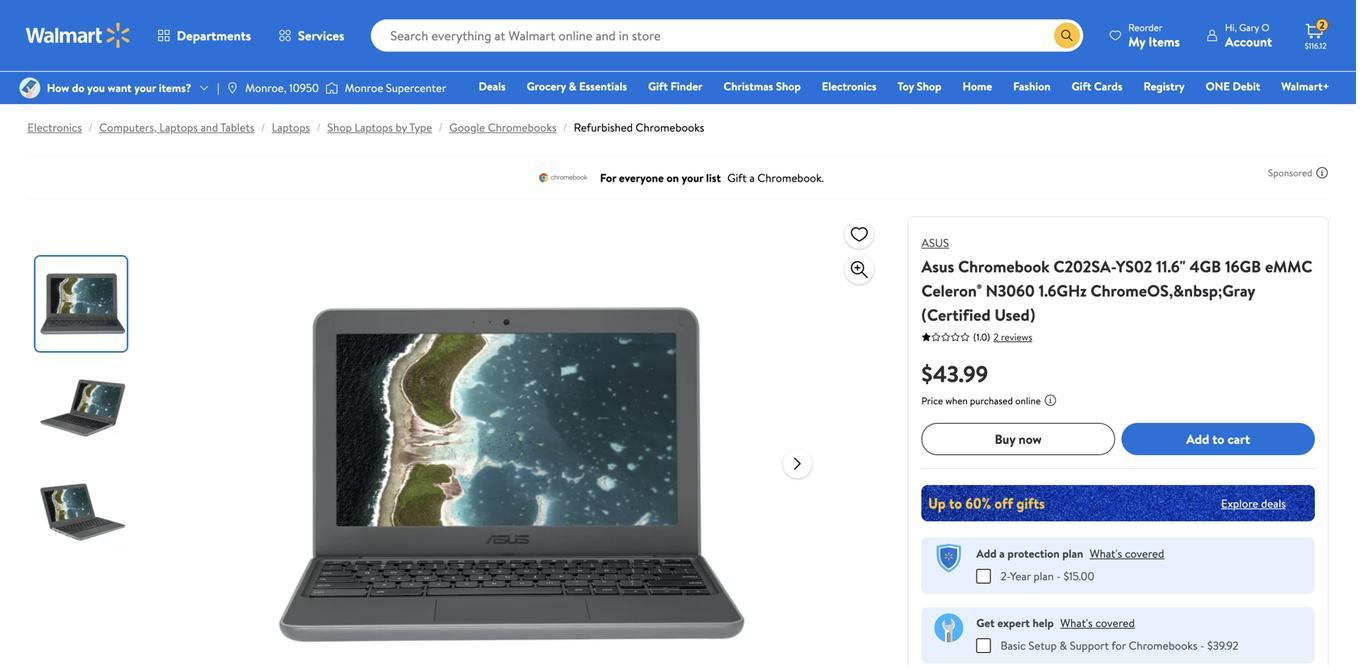 Task type: locate. For each thing, give the bounding box(es) containing it.
explore deals
[[1221, 495, 1286, 511]]

0 vertical spatial covered
[[1125, 546, 1164, 561]]

gift left finder
[[648, 78, 668, 94]]

wpp logo image
[[935, 544, 964, 573]]

1 vertical spatial &
[[1060, 638, 1067, 653]]

to
[[1212, 430, 1225, 448]]

add
[[1186, 430, 1209, 448], [977, 546, 997, 561]]

1 horizontal spatial plan
[[1062, 546, 1083, 561]]

0 vertical spatial -
[[1057, 568, 1061, 584]]

3 laptops from the left
[[355, 119, 393, 135]]

2 up $116.12
[[1320, 18, 1325, 32]]

you
[[87, 80, 105, 96]]

0 horizontal spatial -
[[1057, 568, 1061, 584]]

/ right laptops link
[[317, 119, 321, 135]]

account
[[1225, 33, 1272, 50]]

what's covered button up support
[[1060, 615, 1135, 631]]

supercenter
[[386, 80, 446, 96]]

- left $15.00
[[1057, 568, 1061, 584]]

want
[[108, 80, 132, 96]]

10950
[[289, 80, 319, 96]]

covered up for
[[1095, 615, 1135, 631]]

1 vertical spatial plan
[[1034, 568, 1054, 584]]

asus asus chromebook c202sa-ys02 11.6" 4gb 16gb emmc celeron® n3060 1.6ghz chromeos,&nbsp;gray (certified used)
[[922, 235, 1313, 326]]

celeron®
[[922, 279, 982, 302]]

next media item image
[[788, 454, 807, 473]]

 image
[[19, 77, 40, 98], [325, 80, 338, 96]]

3 / from the left
[[317, 119, 321, 135]]

& inside the grocery & essentials link
[[569, 78, 576, 94]]

0 horizontal spatial laptops
[[159, 119, 198, 135]]

one
[[1206, 78, 1230, 94]]

add for add to cart
[[1186, 430, 1209, 448]]

$43.99
[[922, 358, 988, 389]]

departments button
[[144, 16, 265, 55]]

shop inside toy shop link
[[917, 78, 942, 94]]

reviews
[[1001, 330, 1032, 344]]

electronics down how
[[27, 119, 82, 135]]

0 vertical spatial add
[[1186, 430, 1209, 448]]

0 horizontal spatial &
[[569, 78, 576, 94]]

0 vertical spatial &
[[569, 78, 576, 94]]

gift cards
[[1072, 78, 1123, 94]]

chromebooks
[[488, 119, 557, 135], [636, 119, 704, 135], [1129, 638, 1198, 653]]

google chromebooks link
[[449, 119, 557, 135]]

gift left cards
[[1072, 78, 1091, 94]]

2
[[1320, 18, 1325, 32], [994, 330, 999, 344]]

computers, laptops and tablets link
[[99, 119, 255, 135]]

- left '$39.92'
[[1200, 638, 1205, 653]]

what's covered button for covered
[[1060, 615, 1135, 631]]

1 gift from the left
[[648, 78, 668, 94]]

1 / from the left
[[88, 119, 93, 135]]

gift for gift cards
[[1072, 78, 1091, 94]]

debit
[[1233, 78, 1260, 94]]

(1.0) 2 reviews
[[973, 330, 1032, 344]]

1 vertical spatial electronics link
[[27, 119, 82, 135]]

buy now
[[995, 430, 1042, 448]]

explore
[[1221, 495, 1258, 511]]

setup
[[1029, 638, 1057, 653]]

1 horizontal spatial  image
[[325, 80, 338, 96]]

price
[[922, 394, 943, 408]]

add left a
[[977, 546, 997, 561]]

covered
[[1125, 546, 1164, 561], [1095, 615, 1135, 631]]

monroe,
[[245, 80, 286, 96]]

 image right 10950
[[325, 80, 338, 96]]

 image
[[226, 82, 239, 94]]

2 gift from the left
[[1072, 78, 1091, 94]]

electronics / computers, laptops and tablets / laptops / shop laptops by type / google chromebooks / refurbished chromebooks
[[27, 119, 704, 135]]

how do you want your items?
[[47, 80, 191, 96]]

electronics for electronics / computers, laptops and tablets / laptops / shop laptops by type / google chromebooks / refurbished chromebooks
[[27, 119, 82, 135]]

price when purchased online
[[922, 394, 1041, 408]]

essentials
[[579, 78, 627, 94]]

2-Year plan - $15.00 checkbox
[[977, 569, 991, 584]]

1 vertical spatial 2
[[994, 330, 999, 344]]

& right grocery
[[569, 78, 576, 94]]

grocery & essentials link
[[519, 77, 634, 95]]

2 / from the left
[[261, 119, 265, 135]]

 image left how
[[19, 77, 40, 98]]

search icon image
[[1061, 29, 1074, 42]]

get
[[977, 615, 995, 631]]

0 horizontal spatial gift
[[648, 78, 668, 94]]

(1.0)
[[973, 330, 990, 344]]

& right the 'setup'
[[1060, 638, 1067, 653]]

add inside button
[[1186, 430, 1209, 448]]

/ right tablets
[[261, 119, 265, 135]]

add left 'to'
[[1186, 430, 1209, 448]]

add for add a protection plan what's covered
[[977, 546, 997, 561]]

now
[[1019, 430, 1042, 448]]

1 vertical spatial add
[[977, 546, 997, 561]]

1 horizontal spatial electronics
[[822, 78, 877, 94]]

laptops
[[159, 119, 198, 135], [272, 119, 310, 135], [355, 119, 393, 135]]

/ right type on the left of the page
[[439, 119, 443, 135]]

plan right year
[[1034, 568, 1054, 584]]

chromebooks down grocery
[[488, 119, 557, 135]]

1 horizontal spatial shop
[[776, 78, 801, 94]]

a
[[999, 546, 1005, 561]]

2 right (1.0)
[[994, 330, 999, 344]]

1 vertical spatial electronics
[[27, 119, 82, 135]]

grocery
[[527, 78, 566, 94]]

shop for christmas shop
[[776, 78, 801, 94]]

electronics link down how
[[27, 119, 82, 135]]

electronics left toy
[[822, 78, 877, 94]]

grocery & essentials
[[527, 78, 627, 94]]

gift inside "link"
[[648, 78, 668, 94]]

laptops left "by"
[[355, 119, 393, 135]]

what's covered button down 'up to sixty percent off deals. shop now.' image
[[1090, 546, 1164, 561]]

christmas
[[724, 78, 773, 94]]

one debit link
[[1199, 77, 1268, 95]]

asus
[[922, 255, 954, 278]]

shop down monroe
[[327, 119, 352, 135]]

/ left refurbished
[[563, 119, 567, 135]]

0 vertical spatial what's
[[1090, 546, 1122, 561]]

0 horizontal spatial electronics link
[[27, 119, 82, 135]]

2 laptops from the left
[[272, 119, 310, 135]]

laptops left 'and'
[[159, 119, 198, 135]]

covered down 'up to sixty percent off deals. shop now.' image
[[1125, 546, 1164, 561]]

what's
[[1090, 546, 1122, 561], [1060, 615, 1093, 631]]

0 vertical spatial electronics
[[822, 78, 877, 94]]

0 vertical spatial what's covered button
[[1090, 546, 1164, 561]]

2 horizontal spatial chromebooks
[[1129, 638, 1198, 653]]

emmc
[[1265, 255, 1313, 278]]

0 horizontal spatial  image
[[19, 77, 40, 98]]

what's up $15.00
[[1090, 546, 1122, 561]]

shop inside christmas shop link
[[776, 78, 801, 94]]

2 horizontal spatial laptops
[[355, 119, 393, 135]]

chromebooks right for
[[1129, 638, 1198, 653]]

0 vertical spatial 2
[[1320, 18, 1325, 32]]

2 reviews link
[[990, 330, 1032, 344]]

chromeos,&nbsp;gray
[[1091, 279, 1255, 302]]

$15.00
[[1064, 568, 1095, 584]]

1 horizontal spatial -
[[1200, 638, 1205, 653]]

shop right toy
[[917, 78, 942, 94]]

1 horizontal spatial gift
[[1072, 78, 1091, 94]]

home link
[[955, 77, 1000, 95]]

1 horizontal spatial 2
[[1320, 18, 1325, 32]]

0 horizontal spatial add
[[977, 546, 997, 561]]

type
[[409, 119, 432, 135]]

gift finder link
[[641, 77, 710, 95]]

registry
[[1144, 78, 1185, 94]]

my
[[1128, 33, 1146, 50]]

ad disclaimer and feedback image
[[1316, 166, 1329, 179]]

0 horizontal spatial plan
[[1034, 568, 1054, 584]]

what's up support
[[1060, 615, 1093, 631]]

plan up $15.00
[[1062, 546, 1083, 561]]

asus
[[922, 235, 949, 251]]

walmart image
[[26, 23, 131, 48]]

0 vertical spatial electronics link
[[815, 77, 884, 95]]

google
[[449, 119, 485, 135]]

laptops down monroe, 10950 on the top left
[[272, 119, 310, 135]]

in_home_installation logo image
[[935, 614, 964, 643]]

1 vertical spatial what's covered button
[[1060, 615, 1135, 631]]

get expert help what's covered
[[977, 615, 1135, 631]]

add to cart button
[[1122, 423, 1315, 455]]

0 horizontal spatial electronics
[[27, 119, 82, 135]]

n3060
[[986, 279, 1035, 302]]

2 horizontal spatial shop
[[917, 78, 942, 94]]

shop right christmas
[[776, 78, 801, 94]]

-
[[1057, 568, 1061, 584], [1200, 638, 1205, 653]]

0 horizontal spatial shop
[[327, 119, 352, 135]]

1 vertical spatial covered
[[1095, 615, 1135, 631]]

add to favorites list, asus chromebook c202sa-ys02 11.6" 4gb 16gb emmc celeron® n3060 1.6ghz chromeos,&nbsp;gray (certified used) image
[[850, 224, 869, 244]]

year
[[1010, 568, 1031, 584]]

toy shop
[[898, 78, 942, 94]]

what's covered button
[[1090, 546, 1164, 561], [1060, 615, 1135, 631]]

4 / from the left
[[439, 119, 443, 135]]

0 horizontal spatial 2
[[994, 330, 999, 344]]

1 horizontal spatial laptops
[[272, 119, 310, 135]]

chromebooks down gift finder
[[636, 119, 704, 135]]

5 / from the left
[[563, 119, 567, 135]]

gary
[[1239, 21, 1259, 34]]

computers,
[[99, 119, 157, 135]]

deals
[[1261, 495, 1286, 511]]

hi, gary o account
[[1225, 21, 1272, 50]]

gift for gift finder
[[648, 78, 668, 94]]

online
[[1015, 394, 1041, 408]]

/ left 'computers,'
[[88, 119, 93, 135]]

1 horizontal spatial add
[[1186, 430, 1209, 448]]

walmart+ link
[[1274, 77, 1337, 95]]

electronics link left toy
[[815, 77, 884, 95]]



Task type: vqa. For each thing, say whether or not it's contained in the screenshot.
Shop Laptops by Type link on the top of page
yes



Task type: describe. For each thing, give the bounding box(es) containing it.
monroe, 10950
[[245, 80, 319, 96]]

1.6ghz
[[1039, 279, 1087, 302]]

laptops link
[[272, 119, 310, 135]]

1 vertical spatial what's
[[1060, 615, 1093, 631]]

gift finder
[[648, 78, 703, 94]]

16gb
[[1225, 255, 1261, 278]]

services button
[[265, 16, 358, 55]]

asus chromebook c202sa-ys02 11.6" 4gb 16gb emmc celeron® n3060 1.6ghz chromeos,&nbsp;gray (certified used) image
[[253, 216, 770, 665]]

Search search field
[[371, 19, 1083, 52]]

2-year plan - $15.00
[[1001, 568, 1095, 584]]

buy
[[995, 430, 1016, 448]]

1 horizontal spatial &
[[1060, 638, 1067, 653]]

cards
[[1094, 78, 1123, 94]]

asus chromebook c202sa-ys02 11.6" 4gb 16gb emmc celeron® n3060 1.6ghz chromeos,&nbsp;gray (certified used) - image 3 of 3 image
[[36, 465, 130, 559]]

by
[[396, 119, 407, 135]]

Walmart Site-Wide search field
[[371, 19, 1083, 52]]

items
[[1149, 33, 1180, 50]]

help
[[1033, 615, 1054, 631]]

 image for how do you want your items?
[[19, 77, 40, 98]]

when
[[945, 394, 968, 408]]

ys02
[[1116, 255, 1152, 278]]

and
[[201, 119, 218, 135]]

shop laptops by type link
[[327, 119, 432, 135]]

o
[[1262, 21, 1270, 34]]

 image for monroe supercenter
[[325, 80, 338, 96]]

home
[[963, 78, 992, 94]]

0 vertical spatial plan
[[1062, 546, 1083, 561]]

registry link
[[1136, 77, 1192, 95]]

reorder
[[1128, 21, 1163, 34]]

gift cards link
[[1064, 77, 1130, 95]]

1 vertical spatial -
[[1200, 638, 1205, 653]]

christmas shop
[[724, 78, 801, 94]]

11.6"
[[1156, 255, 1186, 278]]

4gb
[[1190, 255, 1221, 278]]

one debit
[[1206, 78, 1260, 94]]

purchased
[[970, 394, 1013, 408]]

$116.12
[[1305, 40, 1327, 51]]

what's covered button for what's
[[1090, 546, 1164, 561]]

how
[[47, 80, 69, 96]]

basic setup & support for chromebooks - $39.92
[[1001, 638, 1239, 653]]

asus chromebook c202sa-ys02 11.6" 4gb 16gb emmc celeron® n3060 1.6ghz chromeos,&nbsp;gray (certified used) - image 2 of 3 image
[[36, 361, 130, 455]]

add to cart
[[1186, 430, 1250, 448]]

your
[[134, 80, 156, 96]]

shop for toy shop
[[917, 78, 942, 94]]

services
[[298, 27, 344, 44]]

|
[[217, 80, 219, 96]]

1 horizontal spatial chromebooks
[[636, 119, 704, 135]]

walmart+
[[1281, 78, 1330, 94]]

hi,
[[1225, 21, 1237, 34]]

up to sixty percent off deals. shop now. image
[[922, 485, 1315, 521]]

fashion
[[1013, 78, 1051, 94]]

1 horizontal spatial electronics link
[[815, 77, 884, 95]]

finder
[[671, 78, 703, 94]]

asus chromebook c202sa-ys02 11.6" 4gb 16gb emmc celeron® n3060 1.6ghz chromeos,&nbsp;gray (certified used) - image 1 of 3 image
[[36, 257, 130, 351]]

legal information image
[[1044, 394, 1057, 407]]

do
[[72, 80, 85, 96]]

christmas shop link
[[716, 77, 808, 95]]

refurbished chromebooks link
[[574, 119, 704, 135]]

1 laptops from the left
[[159, 119, 198, 135]]

cart
[[1228, 430, 1250, 448]]

departments
[[177, 27, 251, 44]]

0 horizontal spatial chromebooks
[[488, 119, 557, 135]]

deals link
[[471, 77, 513, 95]]

electronics for electronics
[[822, 78, 877, 94]]

toy shop link
[[890, 77, 949, 95]]

asus link
[[922, 235, 949, 251]]

(certified
[[922, 304, 991, 326]]

expert
[[997, 615, 1030, 631]]

c202sa-
[[1054, 255, 1116, 278]]

explore deals link
[[1215, 489, 1292, 518]]

protection
[[1008, 546, 1060, 561]]

basic
[[1001, 638, 1026, 653]]

Basic Setup & Support for Chromebooks - $39.92 checkbox
[[977, 639, 991, 653]]

monroe
[[345, 80, 383, 96]]

support
[[1070, 638, 1109, 653]]

sponsored
[[1268, 166, 1313, 180]]

items?
[[159, 80, 191, 96]]

tablets
[[221, 119, 255, 135]]

for
[[1112, 638, 1126, 653]]

zoom image modal image
[[850, 260, 869, 279]]

monroe supercenter
[[345, 80, 446, 96]]

fashion link
[[1006, 77, 1058, 95]]

chromebook
[[958, 255, 1050, 278]]

used)
[[995, 304, 1035, 326]]

refurbished
[[574, 119, 633, 135]]

add a protection plan what's covered
[[977, 546, 1164, 561]]



